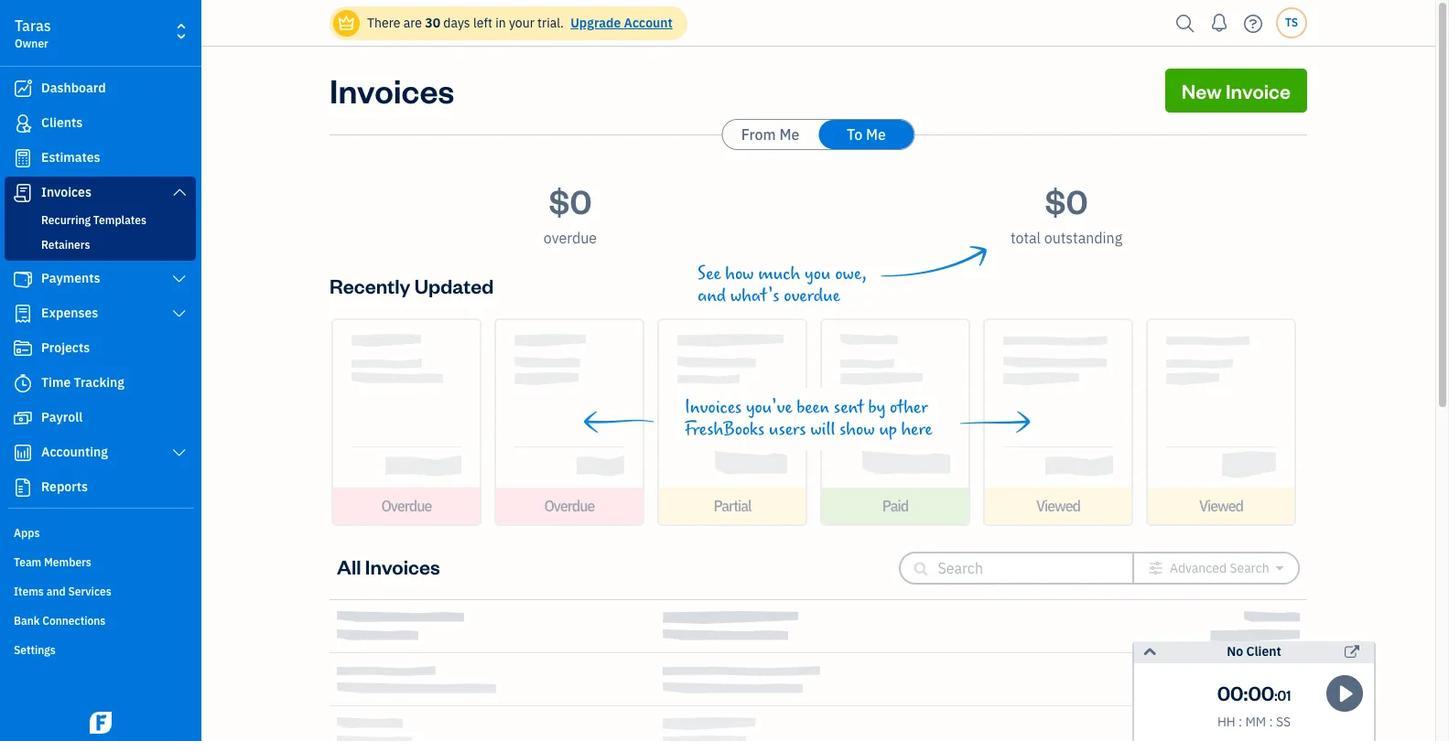Task type: vqa. For each thing, say whether or not it's contained in the screenshot.
0000001 in the 0000001 Burger Prince 11/09/2023
no



Task type: locate. For each thing, give the bounding box(es) containing it.
recurring
[[41, 213, 91, 227]]

there
[[367, 15, 401, 31]]

chevron large down image inside accounting link
[[171, 446, 188, 461]]

here
[[902, 419, 933, 441]]

1 00 from the left
[[1218, 681, 1244, 706]]

00 : 00 : 01 hh : mm : ss
[[1218, 681, 1292, 731]]

to me
[[847, 125, 887, 144]]

2 viewed from the left
[[1200, 497, 1244, 516]]

4 chevron large down image from the top
[[171, 446, 188, 461]]

outstanding
[[1045, 229, 1123, 247]]

payments
[[41, 270, 100, 287]]

2 me from the left
[[866, 125, 887, 144]]

0 horizontal spatial viewed
[[1037, 497, 1081, 516]]

and right items at the bottom of the page
[[46, 585, 66, 599]]

1 me from the left
[[780, 125, 800, 144]]

updated
[[415, 273, 494, 299]]

total
[[1011, 229, 1041, 247]]

upgrade account link
[[567, 15, 673, 31]]

reports
[[41, 479, 88, 496]]

$0 inside $0 overdue
[[549, 180, 592, 223]]

chevron large down image up reports link
[[171, 446, 188, 461]]

invoices up "recurring"
[[41, 184, 92, 201]]

me inside 'link'
[[866, 125, 887, 144]]

invoices
[[330, 69, 455, 112], [41, 184, 92, 201], [685, 398, 742, 419], [365, 554, 440, 580]]

crown image
[[337, 13, 356, 33]]

dashboard image
[[12, 80, 34, 98]]

retainers
[[41, 238, 90, 252]]

items and services link
[[5, 578, 196, 605]]

overdue
[[544, 229, 597, 247], [784, 286, 841, 307], [381, 497, 432, 516], [544, 497, 595, 516]]

items and services
[[14, 585, 111, 599]]

no client
[[1228, 644, 1282, 660]]

new invoice
[[1182, 78, 1291, 104]]

invoice
[[1226, 78, 1291, 104]]

viewed
[[1037, 497, 1081, 516], [1200, 497, 1244, 516]]

00 left 01
[[1249, 681, 1275, 706]]

and inside main element
[[46, 585, 66, 599]]

and
[[698, 286, 726, 307], [46, 585, 66, 599]]

mm
[[1246, 714, 1267, 731]]

1 horizontal spatial viewed
[[1200, 497, 1244, 516]]

timer image
[[12, 375, 34, 393]]

payroll
[[41, 409, 83, 426]]

tracking
[[74, 375, 125, 391]]

reports link
[[5, 472, 196, 505]]

invoices down there
[[330, 69, 455, 112]]

0 horizontal spatial and
[[46, 585, 66, 599]]

notifications image
[[1205, 5, 1235, 41]]

been
[[797, 398, 830, 419]]

1 horizontal spatial me
[[866, 125, 887, 144]]

what's
[[731, 286, 780, 307]]

0 horizontal spatial me
[[780, 125, 800, 144]]

recently
[[330, 273, 411, 299]]

me right the to
[[866, 125, 887, 144]]

freshbooks image
[[86, 713, 115, 735]]

all invoices
[[337, 554, 440, 580]]

all
[[337, 554, 361, 580]]

00 up the hh
[[1218, 681, 1244, 706]]

projects link
[[5, 332, 196, 365]]

01
[[1278, 688, 1292, 705]]

00
[[1218, 681, 1244, 706], [1249, 681, 1275, 706]]

chevron large down image
[[171, 185, 188, 200], [171, 272, 188, 287], [171, 307, 188, 321], [171, 446, 188, 461]]

2 $0 from the left
[[1045, 180, 1089, 223]]

chevron large down image inside invoices link
[[171, 185, 188, 200]]

users
[[769, 419, 806, 441]]

up
[[880, 419, 897, 441]]

0 horizontal spatial 00
[[1218, 681, 1244, 706]]

1 horizontal spatial 00
[[1249, 681, 1275, 706]]

search image
[[1171, 10, 1201, 37]]

:
[[1244, 681, 1249, 706], [1275, 688, 1278, 705], [1239, 714, 1243, 731], [1270, 714, 1274, 731]]

connections
[[42, 615, 106, 628]]

expenses link
[[5, 298, 196, 331]]

money image
[[12, 409, 34, 428]]

sent
[[834, 398, 864, 419]]

new
[[1182, 78, 1222, 104]]

chevron large down image down payments 'link'
[[171, 307, 188, 321]]

3 chevron large down image from the top
[[171, 307, 188, 321]]

$0 inside the $0 total outstanding
[[1045, 180, 1089, 223]]

chevron large down image for payments
[[171, 272, 188, 287]]

1 horizontal spatial and
[[698, 286, 726, 307]]

1 vertical spatial and
[[46, 585, 66, 599]]

time tracking
[[41, 375, 125, 391]]

$0
[[549, 180, 592, 223], [1045, 180, 1089, 223]]

chevron large down image up recurring templates link
[[171, 185, 188, 200]]

chevron large down image inside payments 'link'
[[171, 272, 188, 287]]

chevron large down image for accounting
[[171, 446, 188, 461]]

there are 30 days left in your trial. upgrade account
[[367, 15, 673, 31]]

your
[[509, 15, 535, 31]]

in
[[496, 15, 506, 31]]

days
[[444, 15, 470, 31]]

1 $0 from the left
[[549, 180, 592, 223]]

chevron large down image down retainers link
[[171, 272, 188, 287]]

invoices link
[[5, 177, 196, 210]]

items
[[14, 585, 44, 599]]

apps
[[14, 527, 40, 540]]

invoice image
[[12, 184, 34, 202]]

1 chevron large down image from the top
[[171, 185, 188, 200]]

members
[[44, 556, 91, 570]]

$0 total outstanding
[[1011, 180, 1123, 247]]

me right the from
[[780, 125, 800, 144]]

2 chevron large down image from the top
[[171, 272, 188, 287]]

will
[[811, 419, 836, 441]]

open in new window image
[[1346, 642, 1360, 664]]

chart image
[[12, 444, 34, 463]]

0 vertical spatial and
[[698, 286, 726, 307]]

1 horizontal spatial $0
[[1045, 180, 1089, 223]]

no
[[1228, 644, 1244, 660]]

invoices up freshbooks
[[685, 398, 742, 419]]

and down see
[[698, 286, 726, 307]]

client image
[[12, 114, 34, 133]]

show
[[840, 419, 875, 441]]

me
[[780, 125, 800, 144], [866, 125, 887, 144]]

freshbooks
[[685, 419, 765, 441]]

from me link
[[723, 120, 818, 149]]

trial.
[[538, 15, 564, 31]]

expense image
[[12, 305, 34, 323]]

: up mm
[[1244, 681, 1249, 706]]

chevron large down image inside expenses 'link'
[[171, 307, 188, 321]]

0 horizontal spatial $0
[[549, 180, 592, 223]]

: left ss
[[1270, 714, 1274, 731]]

expand timer details image
[[1142, 642, 1159, 664]]



Task type: describe. For each thing, give the bounding box(es) containing it.
go to help image
[[1239, 10, 1269, 37]]

left
[[473, 15, 493, 31]]

payment image
[[12, 270, 34, 289]]

payroll link
[[5, 402, 196, 435]]

taras owner
[[15, 16, 51, 50]]

dashboard link
[[5, 72, 196, 105]]

from me
[[742, 125, 800, 144]]

bank
[[14, 615, 40, 628]]

invoices right all
[[365, 554, 440, 580]]

estimate image
[[12, 149, 34, 168]]

report image
[[12, 479, 34, 497]]

by
[[869, 398, 886, 419]]

retainers link
[[8, 234, 192, 256]]

other
[[890, 398, 928, 419]]

you've
[[746, 398, 793, 419]]

chevron large down image for expenses
[[171, 307, 188, 321]]

project image
[[12, 340, 34, 358]]

estimates
[[41, 149, 100, 166]]

account
[[624, 15, 673, 31]]

paid
[[883, 497, 909, 516]]

projects
[[41, 340, 90, 356]]

recurring templates
[[41, 213, 146, 227]]

taras
[[15, 16, 51, 35]]

chevron large down image for invoices
[[171, 185, 188, 200]]

30
[[425, 15, 441, 31]]

ts button
[[1277, 7, 1308, 38]]

recurring templates link
[[8, 210, 192, 232]]

owe,
[[835, 264, 867, 285]]

$0 for $0 overdue
[[549, 180, 592, 223]]

bank connections
[[14, 615, 106, 628]]

see how much you owe, and what's overdue
[[698, 264, 867, 307]]

team members
[[14, 556, 91, 570]]

accounting
[[41, 444, 108, 461]]

bank connections link
[[5, 607, 196, 635]]

$0 overdue
[[544, 180, 597, 247]]

templates
[[93, 213, 146, 227]]

settings
[[14, 644, 56, 658]]

: right the hh
[[1239, 714, 1243, 731]]

accounting link
[[5, 437, 196, 470]]

me for to me
[[866, 125, 887, 144]]

2 00 from the left
[[1249, 681, 1275, 706]]

$0 for $0 total outstanding
[[1045, 180, 1089, 223]]

client
[[1247, 644, 1282, 660]]

overdue inside see how much you owe, and what's overdue
[[784, 286, 841, 307]]

main element
[[0, 0, 247, 742]]

owner
[[15, 37, 48, 50]]

estimates link
[[5, 142, 196, 175]]

team
[[14, 556, 41, 570]]

time
[[41, 375, 71, 391]]

clients link
[[5, 107, 196, 140]]

hh
[[1218, 714, 1236, 731]]

expenses
[[41, 305, 98, 321]]

are
[[404, 15, 422, 31]]

from
[[742, 125, 776, 144]]

invoices inside "invoices you've been sent by other freshbooks users will show up here"
[[685, 398, 742, 419]]

you
[[805, 264, 831, 285]]

much
[[759, 264, 801, 285]]

ts
[[1286, 16, 1299, 29]]

apps link
[[5, 519, 196, 547]]

time tracking link
[[5, 367, 196, 400]]

ss
[[1277, 714, 1291, 731]]

see
[[698, 264, 721, 285]]

dashboard
[[41, 80, 106, 96]]

to me link
[[819, 120, 915, 149]]

payments link
[[5, 263, 196, 296]]

team members link
[[5, 549, 196, 576]]

: up ss
[[1275, 688, 1278, 705]]

services
[[68, 585, 111, 599]]

upgrade
[[571, 15, 621, 31]]

new invoice link
[[1166, 69, 1308, 113]]

me for from me
[[780, 125, 800, 144]]

how
[[726, 264, 754, 285]]

and inside see how much you owe, and what's overdue
[[698, 286, 726, 307]]

to
[[847, 125, 863, 144]]

settings link
[[5, 637, 196, 664]]

recently updated
[[330, 273, 494, 299]]

partial
[[714, 497, 752, 516]]

resume timer image
[[1334, 684, 1359, 706]]

Search text field
[[938, 554, 1103, 583]]

1 viewed from the left
[[1037, 497, 1081, 516]]

invoices you've been sent by other freshbooks users will show up here
[[685, 398, 933, 441]]

invoices inside main element
[[41, 184, 92, 201]]



